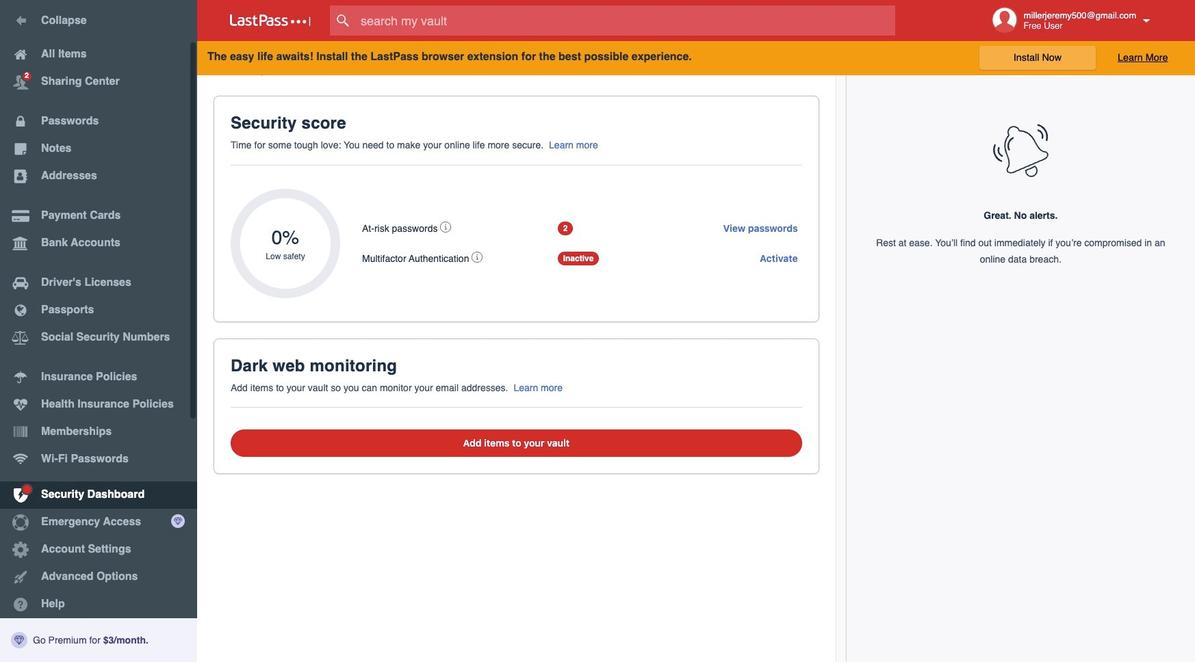Task type: vqa. For each thing, say whether or not it's contained in the screenshot.
alert
no



Task type: locate. For each thing, give the bounding box(es) containing it.
search my vault text field
[[330, 5, 923, 36]]



Task type: describe. For each thing, give the bounding box(es) containing it.
lastpass image
[[230, 14, 311, 27]]

Search search field
[[330, 5, 923, 36]]

main navigation navigation
[[0, 0, 197, 663]]



